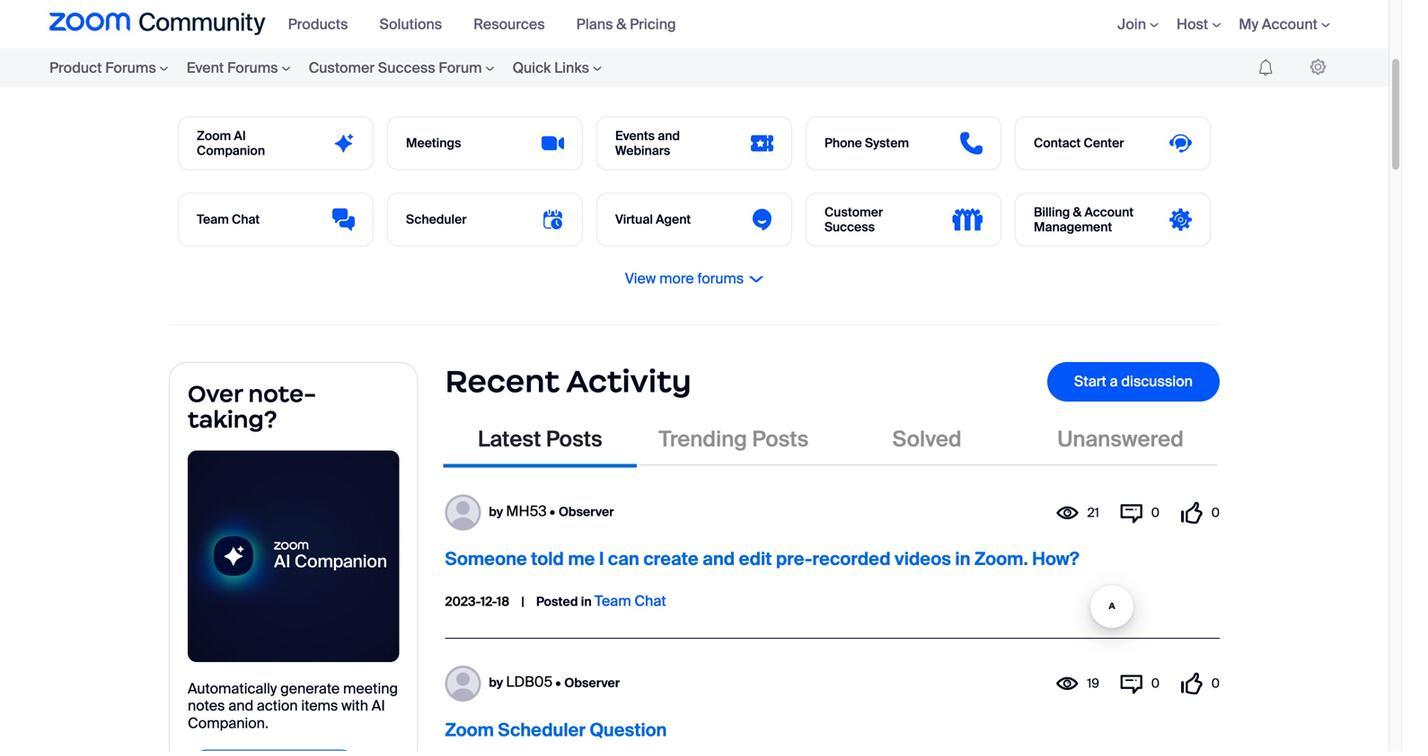 Task type: describe. For each thing, give the bounding box(es) containing it.
my
[[1239, 15, 1259, 34]]

username
[[479, 30, 546, 49]]

host link
[[1177, 15, 1221, 34]]

quick
[[513, 58, 551, 77]]

customer for customer success
[[825, 204, 883, 220]]

• for mh53
[[550, 503, 555, 520]]

terryturtle85 image
[[1311, 59, 1326, 75]]

plans
[[576, 15, 613, 34]]

account inside menu bar
[[1262, 15, 1318, 34]]

and inside events and webinars
[[658, 127, 680, 144]]

event forums link
[[178, 49, 300, 87]]

start a discussion link
[[1047, 362, 1220, 401]]

zoom ai companion link
[[179, 117, 373, 169]]

meetings
[[406, 135, 461, 152]]

menu bar containing products
[[279, 0, 699, 49]]

can
[[608, 548, 640, 571]]

recent
[[445, 362, 560, 401]]

edit
[[739, 548, 772, 571]]

profile.
[[398, 30, 443, 49]]

resources
[[474, 15, 545, 34]]

ldb05 image
[[445, 666, 481, 701]]

customer success forum link
[[300, 49, 504, 87]]

.
[[654, 30, 658, 49]]

success for customer success
[[825, 219, 875, 235]]

mh53 image
[[445, 495, 481, 531]]

& for billing
[[1073, 204, 1082, 220]]

event forums
[[187, 58, 278, 77]]

told
[[531, 548, 564, 571]]

solved
[[893, 425, 962, 453]]

pricing
[[630, 15, 676, 34]]

product
[[49, 58, 102, 77]]

0 horizontal spatial chat
[[232, 211, 260, 228]]

• for ldb05
[[556, 674, 561, 691]]

by mh53 • observer
[[489, 502, 614, 520]]

zoom.
[[975, 548, 1028, 571]]

discussion
[[1122, 372, 1193, 391]]

21
[[1088, 504, 1100, 521]]

products
[[288, 15, 348, 34]]

mh53
[[506, 502, 547, 520]]

virtual
[[615, 211, 653, 228]]

posted
[[536, 593, 578, 610]]

companion.
[[188, 714, 269, 732]]

billing
[[1034, 204, 1070, 220]]

ai inside the zoom ai companion
[[234, 127, 246, 144]]

your
[[446, 30, 476, 49]]

posts for latest posts
[[546, 425, 603, 453]]

billing & account management link
[[1016, 194, 1210, 246]]

2023-12-18 | posted in team chat
[[445, 592, 666, 611]]

trending posts
[[659, 425, 809, 453]]

ai inside automatically generate meeting notes and action items with ai companion.
[[372, 696, 385, 715]]

terryturtle85
[[567, 30, 654, 49]]

phone system
[[825, 135, 909, 152]]

is:
[[549, 30, 564, 49]]

contact center link
[[1016, 117, 1210, 169]]

products link
[[288, 15, 362, 34]]

management
[[1034, 219, 1112, 235]]

quick links
[[513, 58, 589, 77]]

items
[[301, 696, 338, 715]]

for
[[267, 30, 284, 49]]

generate
[[280, 679, 340, 698]]

0 vertical spatial scheduler
[[406, 211, 467, 228]]

latest
[[478, 425, 541, 453]]

pre-
[[776, 548, 813, 571]]

contact
[[1034, 135, 1081, 152]]

completing
[[288, 30, 363, 49]]

plans & pricing
[[576, 15, 676, 34]]

solutions link
[[380, 15, 456, 34]]

success for customer success forum
[[378, 58, 435, 77]]

by for mh53
[[489, 503, 503, 520]]

2 horizontal spatial and
[[703, 548, 735, 571]]

automatically
[[188, 679, 277, 698]]

someone
[[445, 548, 527, 571]]

menu bar containing join
[[1091, 0, 1340, 49]]

start
[[1074, 372, 1107, 391]]

a
[[1110, 372, 1118, 391]]

ldb05 link
[[506, 672, 553, 691]]

automatically generate meeting notes and action items with ai companion.
[[188, 679, 398, 732]]

community.title image
[[49, 13, 266, 36]]

videos
[[895, 548, 951, 571]]

team chat
[[197, 211, 260, 228]]

view
[[625, 269, 656, 288]]

more
[[660, 269, 694, 288]]

agent
[[656, 211, 691, 228]]

1 horizontal spatial in
[[955, 548, 971, 571]]

18
[[497, 593, 510, 610]]

customer success link
[[807, 194, 1001, 246]]

product forums
[[49, 58, 156, 77]]

2023-
[[445, 593, 481, 610]]

virtual agent link
[[597, 194, 792, 246]]



Task type: locate. For each thing, give the bounding box(es) containing it.
view more forums button
[[620, 269, 769, 288]]

team chat link down 'zoom ai companion' link
[[179, 194, 373, 246]]

1 vertical spatial customer
[[825, 204, 883, 220]]

0 horizontal spatial customer
[[309, 58, 375, 77]]

0 vertical spatial team
[[197, 211, 229, 228]]

zoom down event
[[197, 127, 231, 144]]

plans & pricing link
[[576, 15, 690, 34]]

success inside customer success
[[825, 219, 875, 235]]

customer
[[309, 58, 375, 77], [825, 204, 883, 220]]

12-
[[481, 593, 497, 610]]

1 horizontal spatial chat
[[635, 592, 666, 611]]

zoom
[[197, 127, 231, 144], [445, 719, 494, 741]]

forum
[[439, 58, 482, 77]]

forums for event forums
[[227, 58, 278, 77]]

product forums link
[[49, 49, 178, 87]]

2 posts from the left
[[752, 425, 809, 453]]

by inside by mh53 • observer
[[489, 503, 503, 520]]

webinars
[[615, 142, 670, 159]]

notes
[[188, 696, 225, 715]]

taking?
[[188, 405, 277, 434]]

1 vertical spatial •
[[556, 674, 561, 691]]

links
[[554, 58, 589, 77]]

companion
[[197, 142, 265, 159]]

zoom inside the zoom ai companion
[[197, 127, 231, 144]]

observer inside by mh53 • observer
[[559, 503, 614, 520]]

0 vertical spatial success
[[378, 58, 435, 77]]

zoom for zoom scheduler question
[[445, 719, 494, 741]]

0 vertical spatial chat
[[232, 211, 260, 228]]

over
[[188, 379, 243, 408]]

0 horizontal spatial zoom
[[197, 127, 231, 144]]

create
[[644, 548, 699, 571]]

1 horizontal spatial success
[[825, 219, 875, 235]]

chat down companion
[[232, 211, 260, 228]]

2 forums from the left
[[227, 58, 278, 77]]

someone told me i can create and edit pre-recorded videos in zoom. how? link
[[445, 548, 1079, 571]]

by inside "by ldb05 • observer"
[[489, 674, 503, 691]]

1 horizontal spatial zoom
[[445, 719, 494, 741]]

1 horizontal spatial &
[[1073, 204, 1082, 220]]

and inside automatically generate meeting notes and action items with ai companion.
[[228, 696, 253, 715]]

scheduler down the ldb05
[[498, 719, 586, 741]]

zoom scheduler question link
[[445, 719, 667, 741]]

0 vertical spatial by
[[489, 503, 503, 520]]

1 horizontal spatial customer
[[825, 204, 883, 220]]

phone system link
[[807, 117, 1001, 169]]

recent activity
[[445, 362, 692, 401]]

1 horizontal spatial ai
[[372, 696, 385, 715]]

zoom for zoom ai companion
[[197, 127, 231, 144]]

customer down completing
[[309, 58, 375, 77]]

0 horizontal spatial in
[[581, 593, 592, 610]]

join
[[1118, 15, 1146, 34]]

posts down recent activity
[[546, 425, 603, 453]]

meeting
[[343, 679, 398, 698]]

success
[[378, 58, 435, 77], [825, 219, 875, 235]]

ai
[[234, 127, 246, 144], [372, 696, 385, 715]]

success down profile.
[[378, 58, 435, 77]]

zoom down ldb05 icon
[[445, 719, 494, 741]]

and left edit
[[703, 548, 735, 571]]

center
[[1084, 135, 1124, 152]]

start a discussion
[[1074, 372, 1193, 391]]

1 horizontal spatial team chat link
[[595, 592, 666, 611]]

0 vertical spatial account
[[1262, 15, 1318, 34]]

1 vertical spatial &
[[1073, 204, 1082, 220]]

team chat link down can
[[595, 592, 666, 611]]

with
[[341, 696, 368, 715]]

success down phone
[[825, 219, 875, 235]]

by left mh53
[[489, 503, 503, 520]]

event
[[187, 58, 224, 77]]

scheduler link
[[388, 194, 582, 246]]

• right ldb05 link
[[556, 674, 561, 691]]

team down can
[[595, 592, 631, 611]]

zoom ai companion
[[197, 127, 265, 159]]

0 horizontal spatial team
[[197, 211, 229, 228]]

observer inside "by ldb05 • observer"
[[565, 674, 620, 691]]

question
[[590, 719, 667, 741]]

solutions
[[380, 15, 442, 34]]

join link
[[1118, 15, 1159, 34]]

customer success forum
[[309, 58, 482, 77]]

1 horizontal spatial forums
[[227, 58, 278, 77]]

menu bar containing product forums
[[13, 49, 647, 87]]

my account
[[1239, 15, 1318, 34]]

someone told me i can create and edit pre-recorded videos in zoom. how?
[[445, 548, 1079, 571]]

chat down create
[[635, 592, 666, 611]]

in
[[955, 548, 971, 571], [581, 593, 592, 610]]

0 vertical spatial zoom
[[197, 127, 231, 144]]

trending
[[659, 425, 747, 453]]

0 horizontal spatial and
[[228, 696, 253, 715]]

0 horizontal spatial forums
[[105, 58, 156, 77]]

host
[[1177, 15, 1209, 34]]

account right billing
[[1085, 204, 1134, 220]]

you
[[240, 30, 263, 49]]

1 forums from the left
[[105, 58, 156, 77]]

chat
[[232, 211, 260, 228], [635, 592, 666, 611]]

2 vertical spatial and
[[228, 696, 253, 715]]

phone
[[825, 135, 862, 152]]

0 vertical spatial customer
[[309, 58, 375, 77]]

quick links link
[[504, 49, 611, 87]]

0 horizontal spatial &
[[617, 15, 627, 34]]

& for plans
[[617, 15, 627, 34]]

1 by from the top
[[489, 503, 503, 520]]

& right billing
[[1073, 204, 1082, 220]]

success inside menu bar
[[378, 58, 435, 77]]

forums for product forums
[[105, 58, 156, 77]]

system
[[865, 135, 909, 152]]

0 vertical spatial ai
[[234, 127, 246, 144]]

my account link
[[1239, 15, 1331, 34]]

0 horizontal spatial ai
[[234, 127, 246, 144]]

ai right the 'with'
[[372, 696, 385, 715]]

in left zoom. on the bottom of the page
[[955, 548, 971, 571]]

by for ldb05
[[489, 674, 503, 691]]

19
[[1087, 675, 1100, 692]]

scheduler down 'meetings'
[[406, 211, 467, 228]]

1 vertical spatial observer
[[565, 674, 620, 691]]

unanswered
[[1058, 425, 1184, 453]]

1 horizontal spatial posts
[[752, 425, 809, 453]]

• right mh53 link
[[550, 503, 555, 520]]

0 vertical spatial observer
[[559, 503, 614, 520]]

events and webinars link
[[597, 117, 792, 169]]

0 horizontal spatial account
[[1085, 204, 1134, 220]]

1 vertical spatial in
[[581, 593, 592, 610]]

1 vertical spatial account
[[1085, 204, 1134, 220]]

posts for trending posts
[[752, 425, 809, 453]]

observer
[[559, 503, 614, 520], [565, 674, 620, 691]]

1 posts from the left
[[546, 425, 603, 453]]

1 vertical spatial success
[[825, 219, 875, 235]]

0 horizontal spatial posts
[[546, 425, 603, 453]]

mh53 link
[[506, 502, 547, 520]]

forums
[[698, 269, 744, 288]]

0 horizontal spatial team chat link
[[179, 194, 373, 246]]

1 vertical spatial chat
[[635, 592, 666, 611]]

1 vertical spatial by
[[489, 674, 503, 691]]

0 vertical spatial &
[[617, 15, 627, 34]]

observer for ldb05
[[565, 674, 620, 691]]

observer up question
[[565, 674, 620, 691]]

by right ldb05 icon
[[489, 674, 503, 691]]

ldb05
[[506, 672, 553, 691]]

thank you for completing your profile. your username is: terryturtle85 .
[[197, 30, 658, 49]]

• inside "by ldb05 • observer"
[[556, 674, 561, 691]]

1 horizontal spatial and
[[658, 127, 680, 144]]

1 horizontal spatial account
[[1262, 15, 1318, 34]]

ai down event forums link
[[234, 127, 246, 144]]

activity
[[566, 362, 692, 401]]

resources link
[[474, 15, 559, 34]]

menu bar
[[279, 0, 699, 49], [1091, 0, 1340, 49], [13, 49, 647, 87]]

team
[[197, 211, 229, 228], [595, 592, 631, 611]]

by ldb05 • observer
[[489, 672, 620, 691]]

account inside billing & account management
[[1085, 204, 1134, 220]]

0 horizontal spatial success
[[378, 58, 435, 77]]

2 by from the top
[[489, 674, 503, 691]]

customer inside menu bar
[[309, 58, 375, 77]]

& inside billing & account management
[[1073, 204, 1082, 220]]

1 vertical spatial zoom
[[445, 719, 494, 741]]

& right plans
[[617, 15, 627, 34]]

over note- taking?
[[188, 379, 316, 434]]

note-
[[248, 379, 316, 408]]

in inside 2023-12-18 | posted in team chat
[[581, 593, 592, 610]]

posts right trending
[[752, 425, 809, 453]]

and right notes
[[228, 696, 253, 715]]

observer up "me"
[[559, 503, 614, 520]]

and
[[658, 127, 680, 144], [703, 548, 735, 571], [228, 696, 253, 715]]

customer for customer success forum
[[309, 58, 375, 77]]

1 vertical spatial scheduler
[[498, 719, 586, 741]]

0 horizontal spatial scheduler
[[406, 211, 467, 228]]

1 vertical spatial team chat link
[[595, 592, 666, 611]]

• inside by mh53 • observer
[[550, 503, 555, 520]]

1 vertical spatial and
[[703, 548, 735, 571]]

customer success
[[825, 204, 883, 235]]

team down companion
[[197, 211, 229, 228]]

latest posts
[[478, 425, 603, 453]]

& inside menu bar
[[617, 15, 627, 34]]

customer down phone
[[825, 204, 883, 220]]

posts
[[546, 425, 603, 453], [752, 425, 809, 453]]

how?
[[1032, 548, 1079, 571]]

0 vertical spatial and
[[658, 127, 680, 144]]

your
[[366, 30, 395, 49]]

1 vertical spatial team
[[595, 592, 631, 611]]

0 vertical spatial •
[[550, 503, 555, 520]]

virtual agent
[[615, 211, 691, 228]]

forums down you
[[227, 58, 278, 77]]

events
[[615, 127, 655, 144]]

|
[[521, 593, 524, 610]]

observer for mh53
[[559, 503, 614, 520]]

0 vertical spatial team chat link
[[179, 194, 373, 246]]

0 vertical spatial in
[[955, 548, 971, 571]]

forums down community.title image
[[105, 58, 156, 77]]

1 horizontal spatial team
[[595, 592, 631, 611]]

in right posted
[[581, 593, 592, 610]]

and right events
[[658, 127, 680, 144]]

1 vertical spatial ai
[[372, 696, 385, 715]]

account right the my
[[1262, 15, 1318, 34]]

1 horizontal spatial scheduler
[[498, 719, 586, 741]]



Task type: vqa. For each thing, say whether or not it's contained in the screenshot.
"popping" at the top
no



